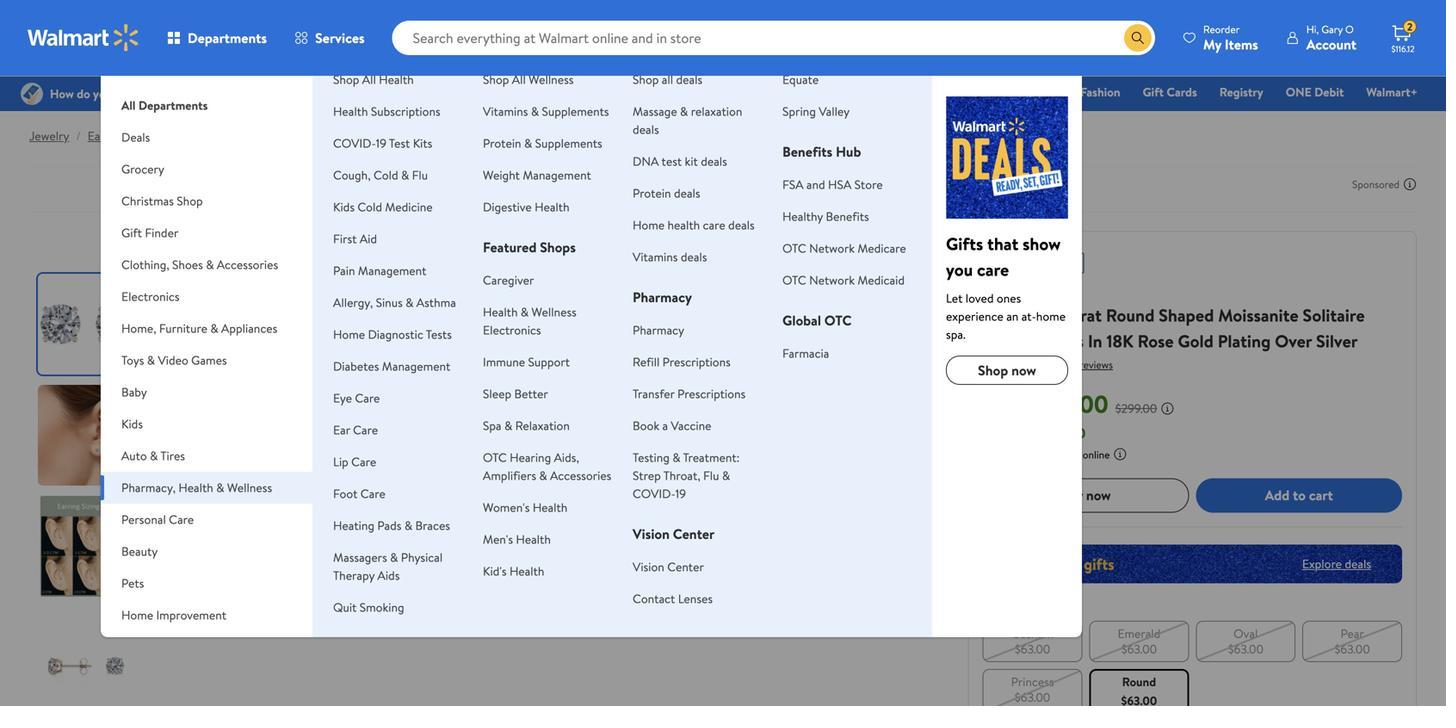 Task type: vqa. For each thing, say whether or not it's contained in the screenshot.
Grocery
yes



Task type: locate. For each thing, give the bounding box(es) containing it.
grocery up vitamins & supplements link
[[562, 84, 604, 100]]

garden
[[162, 638, 200, 655]]

0 vertical spatial management
[[523, 167, 591, 183]]

christmas inside "link"
[[772, 84, 825, 100]]

earrings inside jeenmata 4 prong 2 carat round shaped moissanite solitaire stud earrings in 18k rose gold plating over silver
[[1022, 329, 1084, 353]]

0 vertical spatial flu
[[412, 167, 428, 183]]

auto
[[121, 447, 147, 464]]

2 horizontal spatial electronics
[[877, 84, 935, 100]]

0 horizontal spatial gift finder
[[121, 224, 179, 241]]

pharmacy up pharmacy link
[[633, 288, 692, 307]]

hsa
[[828, 176, 852, 193]]

1 vision from the top
[[633, 524, 670, 543]]

wellness for shop all wellness
[[529, 71, 574, 88]]

toy shop
[[958, 84, 1004, 100]]

care right health
[[703, 217, 726, 233]]

flu down the "kits"
[[412, 167, 428, 183]]

wellness for health & wellness electronics
[[532, 304, 577, 320]]

baby button
[[101, 376, 313, 408]]

cold up kids cold medicine
[[374, 167, 398, 183]]

/ right earrings link
[[137, 127, 142, 144]]

eye care
[[333, 390, 380, 406]]

$63.00 inside emerald $63.00
[[1122, 640, 1157, 657]]

0 horizontal spatial grocery
[[121, 161, 164, 177]]

silver inside jeenmata 4 prong 2 carat round shaped moissanite solitaire stud earrings in 18k rose gold plating over silver
[[1317, 329, 1358, 353]]

contact lenses
[[633, 590, 713, 607]]

management up allergy, sinus & asthma
[[358, 262, 427, 279]]

0 vertical spatial grocery
[[562, 84, 604, 100]]

protein & supplements
[[483, 135, 603, 152]]

1 vertical spatial benefits
[[826, 208, 869, 225]]

subscriptions
[[371, 103, 441, 120]]

vision up contact
[[633, 558, 665, 575]]

& right sinus
[[406, 294, 414, 311]]

0 vertical spatial vision
[[633, 524, 670, 543]]

pain management
[[333, 262, 427, 279]]

1 horizontal spatial christmas
[[772, 84, 825, 100]]

walmart image
[[28, 24, 139, 52]]

health
[[668, 217, 700, 233]]

vitamins down health
[[633, 248, 678, 265]]

supplements for protein & supplements
[[535, 135, 603, 152]]

ad disclaimer and feedback image
[[1404, 177, 1417, 191]]

& down 'hearing'
[[539, 467, 547, 484]]

solitaire
[[1303, 303, 1365, 327]]

1 vertical spatial gift finder
[[121, 224, 179, 241]]

men's health link
[[483, 531, 551, 548]]

0 vertical spatial wellness
[[529, 71, 574, 88]]

2 network from the top
[[810, 272, 855, 288]]

earrings link
[[88, 127, 130, 144]]

spa & relaxation
[[483, 417, 570, 434]]

network down otc network medicare link
[[810, 272, 855, 288]]

deals inside dropdown button
[[121, 129, 150, 146]]

1 horizontal spatial 19
[[676, 485, 686, 502]]

2 vision from the top
[[633, 558, 665, 575]]

home
[[1027, 84, 1058, 100], [633, 217, 665, 233], [333, 326, 365, 343], [121, 607, 153, 623]]

deals down all departments
[[121, 129, 150, 146]]

0 vertical spatial deals
[[511, 84, 539, 100]]

0 horizontal spatial finder
[[145, 224, 179, 241]]

departments inside 'departments' dropdown button
[[188, 28, 267, 47]]

1 vertical spatial 19
[[676, 485, 686, 502]]

weight
[[483, 167, 520, 183]]

1 horizontal spatial vitamins
[[633, 248, 678, 265]]

gift finder inside dropdown button
[[121, 224, 179, 241]]

health down women's health
[[516, 531, 551, 548]]

1 vertical spatial wellness
[[532, 304, 577, 320]]

electronics down the clothing,
[[121, 288, 180, 305]]

gift finder up the clothing,
[[121, 224, 179, 241]]

& down "deals" link
[[531, 103, 539, 120]]

care inside gifts that show you care let loved ones experience an at-home spa.
[[977, 257, 1009, 282]]

0 horizontal spatial all
[[121, 97, 136, 114]]

0 horizontal spatial vitamins
[[483, 103, 528, 120]]

0 horizontal spatial protein
[[483, 135, 521, 152]]

home inside home improvement dropdown button
[[121, 607, 153, 623]]

1 vertical spatial prescriptions
[[678, 385, 746, 402]]

1 vertical spatial covid-
[[633, 485, 676, 502]]

home, furniture & appliances
[[121, 320, 278, 337]]

2 up $116.12
[[1408, 20, 1413, 34]]

care right lip
[[351, 453, 376, 470]]

1 vertical spatial now
[[1087, 486, 1111, 505]]

& left tires at the left bottom of the page
[[150, 447, 158, 464]]

silver down solitaire
[[1317, 329, 1358, 353]]

pharmacy
[[633, 288, 692, 307], [633, 322, 685, 338]]

0 vertical spatial departments
[[188, 28, 267, 47]]

electronics for electronics link
[[877, 84, 935, 100]]

gift inside dropdown button
[[121, 224, 142, 241]]

Walmart Site-Wide search field
[[392, 21, 1155, 55]]

0 vertical spatial gift finder
[[691, 84, 749, 100]]

0 horizontal spatial kids
[[121, 415, 143, 432]]

0 vertical spatial electronics
[[877, 84, 935, 100]]

earrings up grocery dropdown button
[[180, 127, 223, 144]]

0 horizontal spatial now
[[1012, 361, 1037, 380]]

patio
[[121, 638, 148, 655]]

& down caregiver link
[[521, 304, 529, 320]]

1 vertical spatial grocery
[[121, 161, 164, 177]]

lip
[[333, 453, 349, 470]]

all up health subscriptions link
[[362, 71, 376, 88]]

wellness inside health & wellness electronics
[[532, 304, 577, 320]]

1 vertical spatial vitamins
[[633, 248, 678, 265]]

1 vertical spatial kids
[[121, 415, 143, 432]]

finder for gift finder link at the top of the page
[[715, 84, 749, 100]]

hub
[[836, 142, 861, 161]]

0 vertical spatial care
[[703, 217, 726, 233]]

network down healthy benefits link
[[810, 240, 855, 257]]

1 vertical spatial finder
[[145, 224, 179, 241]]

center up vision center link on the left of page
[[673, 524, 715, 543]]

management for diabetes management
[[382, 358, 451, 375]]

christmas shop
[[772, 84, 854, 100], [121, 192, 203, 209]]

1 horizontal spatial finder
[[715, 84, 749, 100]]

finder for 'gift finder' dropdown button
[[145, 224, 179, 241]]

relaxation
[[691, 103, 743, 120]]

care down the 'pharmacy, health & wellness'
[[169, 511, 194, 528]]

health down auto & tires dropdown button
[[179, 479, 213, 496]]

flu down the treatment:
[[704, 467, 719, 484]]

1 horizontal spatial care
[[977, 257, 1009, 282]]

0 vertical spatial christmas shop
[[772, 84, 854, 100]]

gifts
[[946, 232, 984, 256]]

care down that
[[977, 257, 1009, 282]]

flu inside testing & treatment: strep throat, flu & covid-19
[[704, 467, 719, 484]]

grocery inside dropdown button
[[121, 161, 164, 177]]

0 horizontal spatial care
[[703, 217, 726, 233]]

care right ear
[[353, 421, 378, 438]]

0 vertical spatial vitamins
[[483, 103, 528, 120]]

home left fashion link
[[1027, 84, 1058, 100]]

1 horizontal spatial kids
[[333, 198, 355, 215]]

store
[[855, 176, 883, 193]]

1 horizontal spatial gift
[[691, 84, 712, 100]]

cold for &
[[374, 167, 398, 183]]

accessories down aids,
[[550, 467, 612, 484]]

1 vertical spatial accessories
[[550, 467, 612, 484]]

vitamins & supplements link
[[483, 103, 609, 120]]

1 horizontal spatial covid-
[[633, 485, 676, 502]]

deals button
[[101, 121, 313, 153]]

shop down grocery dropdown button
[[177, 192, 203, 209]]

2 vertical spatial management
[[382, 358, 451, 375]]

care right eye
[[355, 390, 380, 406]]

$63.00 inside princess $63.00
[[1015, 689, 1051, 705]]

departments inside all departments link
[[138, 97, 208, 114]]

over
[[1275, 329, 1312, 353]]

massagers
[[333, 549, 387, 566]]

finder inside dropdown button
[[145, 224, 179, 241]]

diabetes management
[[333, 358, 451, 375]]

& right 'patio'
[[151, 638, 159, 655]]

1 vision center from the top
[[633, 524, 715, 543]]

shops
[[540, 238, 576, 257]]

0 horizontal spatial accessories
[[217, 256, 278, 273]]

1 horizontal spatial now
[[1087, 486, 1111, 505]]

1 vertical spatial christmas shop
[[121, 192, 203, 209]]

management for pain management
[[358, 262, 427, 279]]

0 horizontal spatial covid-
[[333, 135, 376, 152]]

all for health
[[362, 71, 376, 88]]

0 vertical spatial kids
[[333, 198, 355, 215]]

deals down home health care deals link
[[681, 248, 707, 265]]

1 network from the top
[[810, 240, 855, 257]]

shop
[[333, 71, 359, 88], [483, 71, 509, 88], [633, 71, 659, 88], [828, 84, 854, 100], [978, 84, 1004, 100], [177, 192, 203, 209], [978, 361, 1009, 380]]

protein up weight
[[483, 135, 521, 152]]

accessories down 'gift finder' dropdown button
[[217, 256, 278, 273]]

protein down dna
[[633, 185, 671, 201]]

& right furniture at the top of page
[[210, 320, 218, 337]]

protein for protein deals
[[633, 185, 671, 201]]

0 horizontal spatial deals
[[121, 129, 150, 146]]

0 vertical spatial accessories
[[217, 256, 278, 273]]

protein deals link
[[633, 185, 701, 201]]

& right massage
[[680, 103, 688, 120]]

all up vitamins & supplements link
[[512, 71, 526, 88]]

home for home improvement
[[121, 607, 153, 623]]

spa.
[[946, 326, 966, 343]]

2 pharmacy from the top
[[633, 322, 685, 338]]

now right buy at the right of page
[[1087, 486, 1111, 505]]

0 horizontal spatial silver
[[149, 127, 177, 144]]

supplements for vitamins & supplements
[[542, 103, 609, 120]]

management down diagnostic
[[382, 358, 451, 375]]

grocery
[[562, 84, 604, 100], [121, 161, 164, 177]]

care inside dropdown button
[[169, 511, 194, 528]]

1 vertical spatial network
[[810, 272, 855, 288]]

1 vertical spatial care
[[977, 257, 1009, 282]]

gift left cards
[[1143, 84, 1164, 100]]

supplements down vitamins & supplements link
[[535, 135, 603, 152]]

1 vertical spatial flu
[[704, 467, 719, 484]]

1 vertical spatial deals
[[121, 129, 150, 146]]

1 horizontal spatial grocery
[[562, 84, 604, 100]]

0 vertical spatial prescriptions
[[663, 353, 731, 370]]

otc down "healthy"
[[783, 240, 807, 257]]

sponsored
[[1353, 177, 1400, 192]]

supplements down "grocery & essentials"
[[542, 103, 609, 120]]

digestive
[[483, 198, 532, 215]]

1 horizontal spatial gift finder
[[691, 84, 749, 100]]

to
[[1293, 486, 1306, 505]]

19 left test
[[376, 135, 387, 152]]

electronics up immune
[[483, 322, 541, 338]]

home for home health care deals
[[633, 217, 665, 233]]

gift for gift finder link at the top of the page
[[691, 84, 712, 100]]

1 horizontal spatial flu
[[704, 467, 719, 484]]

kids up auto at bottom
[[121, 415, 143, 432]]

1 vertical spatial departments
[[138, 97, 208, 114]]

health up subscriptions
[[379, 71, 414, 88]]

2 / from the left
[[137, 127, 142, 144]]

otc up amplifiers
[[483, 449, 507, 466]]

& right "spa"
[[505, 417, 513, 434]]

& inside dropdown button
[[206, 256, 214, 273]]

0 horizontal spatial christmas
[[121, 192, 174, 209]]

electronics for "electronics" dropdown button
[[121, 288, 180, 305]]

1 vertical spatial pharmacy
[[633, 322, 685, 338]]

/ right jewelry link
[[76, 127, 81, 144]]

silver down all departments
[[149, 127, 177, 144]]

1 horizontal spatial 2
[[1408, 20, 1413, 34]]

0 horizontal spatial 19
[[376, 135, 387, 152]]

lenses
[[678, 590, 713, 607]]

shop inside "link"
[[828, 84, 854, 100]]

christmas shop inside "link"
[[772, 84, 854, 100]]

deals right "all"
[[676, 71, 703, 88]]

& inside health & wellness electronics
[[521, 304, 529, 320]]

vision up vision center link on the left of page
[[633, 524, 670, 543]]

covid- up cough,
[[333, 135, 376, 152]]

pharmacy link
[[633, 322, 685, 338]]

care for ear care
[[353, 421, 378, 438]]

home
[[1037, 308, 1066, 325]]

kid's
[[483, 563, 507, 579]]

1 vertical spatial round
[[1123, 673, 1157, 690]]

1 vertical spatial 2
[[1047, 303, 1056, 327]]

earrings right jewelry link
[[88, 127, 130, 144]]

1 vertical spatial vision center
[[633, 558, 704, 575]]

finder up the relaxation
[[715, 84, 749, 100]]

vision
[[633, 524, 670, 543], [633, 558, 665, 575]]

1 horizontal spatial /
[[137, 127, 142, 144]]

2 horizontal spatial earrings
[[1022, 329, 1084, 353]]

2 vertical spatial electronics
[[483, 322, 541, 338]]

kids for kids
[[121, 415, 143, 432]]

quit
[[333, 599, 357, 616]]

christmas shop for christmas shop "link"
[[772, 84, 854, 100]]

departments up all departments link
[[188, 28, 267, 47]]

gift for 'gift finder' dropdown button
[[121, 224, 142, 241]]

$116.12
[[1392, 43, 1415, 55]]

essentials
[[618, 84, 669, 100]]

deals down massage
[[633, 121, 659, 138]]

gift finder up the relaxation
[[691, 84, 749, 100]]

eye care link
[[333, 390, 380, 406]]

0 vertical spatial 2
[[1408, 20, 1413, 34]]

otc network medicare
[[783, 240, 906, 257]]

& inside 'otc hearing aids, amplifiers & accessories'
[[539, 467, 547, 484]]

christmas up the clothing,
[[121, 192, 174, 209]]

0 vertical spatial center
[[673, 524, 715, 543]]

otc inside 'otc hearing aids, amplifiers & accessories'
[[483, 449, 507, 466]]

health down shop all health at the left of the page
[[333, 103, 368, 120]]

2 horizontal spatial gift
[[1143, 84, 1164, 100]]

grocery for grocery & essentials
[[562, 84, 604, 100]]

prong
[[998, 303, 1043, 327]]

0 horizontal spatial gift
[[121, 224, 142, 241]]

0 horizontal spatial /
[[76, 127, 81, 144]]

1 vertical spatial management
[[358, 262, 427, 279]]

women's health link
[[483, 499, 568, 516]]

1 horizontal spatial silver
[[1317, 329, 1358, 353]]

kids inside kids dropdown button
[[121, 415, 143, 432]]

prescriptions up the transfer prescriptions link
[[663, 353, 731, 370]]

otc up global
[[783, 272, 807, 288]]

$299.00
[[1116, 400, 1158, 417]]

that
[[988, 232, 1019, 256]]

deals for deals dropdown button
[[121, 129, 150, 146]]

1 horizontal spatial protein
[[633, 185, 671, 201]]

gift up the clothing,
[[121, 224, 142, 241]]

toys
[[121, 352, 144, 369]]

dna
[[633, 153, 659, 170]]

health down caregiver link
[[483, 304, 518, 320]]

0 vertical spatial now
[[1012, 361, 1037, 380]]

health right kid's
[[510, 563, 545, 579]]

4 prong 2 carat round shaped moissanite solitaire stud earrings in 18k rose gold plating over silver - image 1 of 5 image
[[38, 274, 139, 375]]

& up medicine at the top left
[[401, 167, 409, 183]]

0 vertical spatial network
[[810, 240, 855, 257]]

/
[[76, 127, 81, 144], [137, 127, 142, 144]]

network for medicare
[[810, 240, 855, 257]]

oval $63.00
[[1228, 625, 1264, 657]]

1 vertical spatial vision
[[633, 558, 665, 575]]

christmas shop button
[[101, 185, 313, 217]]

electronics inside dropdown button
[[121, 288, 180, 305]]

$63.00 for princess $63.00
[[1015, 689, 1051, 705]]

pets button
[[101, 567, 313, 599]]

$63.00 for cushion $63.00
[[1015, 640, 1051, 657]]

1 horizontal spatial all
[[362, 71, 376, 88]]

gold
[[1178, 329, 1214, 353]]

weight management
[[483, 167, 591, 183]]

transfer prescriptions link
[[633, 385, 746, 402]]

home inside home "link"
[[1027, 84, 1058, 100]]

immune
[[483, 353, 525, 370]]

1 horizontal spatial electronics
[[483, 322, 541, 338]]

hearing
[[510, 449, 551, 466]]

kids up first
[[333, 198, 355, 215]]

pads
[[377, 517, 402, 534]]

medicaid
[[858, 272, 905, 288]]

refill
[[633, 353, 660, 370]]

health subscriptions
[[333, 103, 441, 120]]

otc hearing aids, amplifiers & accessories
[[483, 449, 612, 484]]

grocery & essentials link
[[554, 83, 677, 101]]

all up jewelry / earrings / silver earrings
[[121, 97, 136, 114]]

gift for 'gift cards' link
[[1143, 84, 1164, 100]]

round up the 18k
[[1106, 303, 1155, 327]]

christmas inside dropdown button
[[121, 192, 174, 209]]

now left (3.8)
[[1012, 361, 1037, 380]]

0 vertical spatial protein
[[483, 135, 521, 152]]

vision center up contact lenses link
[[633, 558, 704, 575]]

19 down throat,
[[676, 485, 686, 502]]

benefits
[[783, 142, 833, 161], [826, 208, 869, 225]]

2 vertical spatial wellness
[[227, 479, 272, 496]]

1 pharmacy from the top
[[633, 288, 692, 307]]

deals right kit
[[701, 153, 727, 170]]

add to cart
[[1265, 486, 1334, 505]]

test
[[389, 135, 410, 152]]

finder
[[715, 84, 749, 100], [145, 224, 179, 241]]

departments up silver earrings link
[[138, 97, 208, 114]]

center
[[673, 524, 715, 543], [667, 558, 704, 575]]

0 vertical spatial finder
[[715, 84, 749, 100]]

$63.00 inside cushion $63.00
[[1015, 640, 1051, 657]]

1 vertical spatial christmas
[[121, 192, 174, 209]]

now inside button
[[1087, 486, 1111, 505]]

benefits up and
[[783, 142, 833, 161]]

christmas up spring
[[772, 84, 825, 100]]

sleep
[[483, 385, 512, 402]]

0 vertical spatial cold
[[374, 167, 398, 183]]

one debit
[[1286, 84, 1344, 100]]

health inside health & wellness electronics
[[483, 304, 518, 320]]

and
[[807, 176, 825, 193]]

book
[[633, 417, 660, 434]]

home down the allergy, at the left top of page
[[333, 326, 365, 343]]

2 horizontal spatial all
[[512, 71, 526, 88]]

care right foot
[[361, 485, 386, 502]]

1 vertical spatial electronics
[[121, 288, 180, 305]]

kit
[[685, 153, 698, 170]]

$63.00 for pear $63.00
[[1335, 640, 1371, 657]]

vitamins down "deals" link
[[483, 103, 528, 120]]

christmas shop up the spring valley link
[[772, 84, 854, 100]]

finder up the clothing,
[[145, 224, 179, 241]]

pear $63.00
[[1335, 625, 1371, 657]]

christmas shop for 'christmas shop' dropdown button
[[121, 192, 203, 209]]

carat
[[1061, 303, 1102, 327]]

lip care
[[333, 453, 376, 470]]

gift up the relaxation
[[691, 84, 712, 100]]

19 inside testing & treatment: strep throat, flu & covid-19
[[676, 485, 686, 502]]

0 vertical spatial vision center
[[633, 524, 715, 543]]

christmas shop inside dropdown button
[[121, 192, 203, 209]]

learn more about strikethrough prices image
[[1161, 401, 1175, 415]]

0 vertical spatial round
[[1106, 303, 1155, 327]]

cushion
[[1012, 625, 1054, 642]]

care for eye care
[[355, 390, 380, 406]]

1 vertical spatial silver
[[1317, 329, 1358, 353]]

accessories inside 'otc hearing aids, amplifiers & accessories'
[[550, 467, 612, 484]]

wellness down auto & tires dropdown button
[[227, 479, 272, 496]]

price when purchased online
[[983, 447, 1110, 462]]

2 inside jeenmata 4 prong 2 carat round shaped moissanite solitaire stud earrings in 18k rose gold plating over silver
[[1047, 303, 1056, 327]]

health
[[379, 71, 414, 88], [333, 103, 368, 120], [535, 198, 570, 215], [483, 304, 518, 320], [179, 479, 213, 496], [533, 499, 568, 516], [516, 531, 551, 548], [510, 563, 545, 579]]



Task type: describe. For each thing, give the bounding box(es) containing it.
electronics inside health & wellness electronics
[[483, 322, 541, 338]]

toys & video games
[[121, 352, 227, 369]]

first aid link
[[333, 230, 377, 247]]

vitamins for vitamins deals
[[633, 248, 678, 265]]

cushion $63.00
[[1012, 625, 1054, 657]]

shop now
[[978, 361, 1037, 380]]

items
[[1225, 35, 1259, 54]]

accessories inside dropdown button
[[217, 256, 278, 273]]

deals up health
[[674, 185, 701, 201]]

loved
[[966, 290, 994, 307]]

shop down services
[[333, 71, 359, 88]]

health subscriptions link
[[333, 103, 441, 120]]

buy now
[[1061, 486, 1111, 505]]

otc right global
[[825, 311, 852, 330]]

add to favorites list, 4 prong 2 carat round shaped moissanite solitaire stud earrings in 18k rose gold plating over silver image
[[906, 239, 927, 260]]

healthy benefits
[[783, 208, 869, 225]]

0 vertical spatial benefits
[[783, 142, 833, 161]]

rose
[[1138, 329, 1174, 353]]

services
[[315, 28, 365, 47]]

otc for otc network medicare
[[783, 240, 807, 257]]

strep
[[633, 467, 661, 484]]

gift finder for gift finder link at the top of the page
[[691, 84, 749, 100]]

clothing, shoes & accessories button
[[101, 249, 313, 281]]

$63.00 for oval $63.00
[[1228, 640, 1264, 657]]

gift finder button
[[101, 217, 313, 249]]

allergy,
[[333, 294, 373, 311]]

massage
[[633, 103, 677, 120]]

cold for medicine
[[358, 198, 382, 215]]

one
[[1286, 84, 1312, 100]]

healthy benefits link
[[783, 208, 869, 225]]

better
[[514, 385, 548, 402]]

shop inside dropdown button
[[177, 192, 203, 209]]

shop left "all"
[[633, 71, 659, 88]]

covid- inside testing & treatment: strep throat, flu & covid-19
[[633, 485, 676, 502]]

shop all deals link
[[633, 71, 703, 88]]

patio & garden button
[[101, 631, 313, 663]]

deals right health
[[728, 217, 755, 233]]

kids for kids cold medicine
[[333, 198, 355, 215]]

covid-19 test kits
[[333, 135, 433, 152]]

sleep better link
[[483, 385, 548, 402]]

gift finder for 'gift finder' dropdown button
[[121, 224, 179, 241]]

hi,
[[1307, 22, 1319, 37]]

Search search field
[[392, 21, 1155, 55]]

shop right "toy" on the right top of the page
[[978, 84, 1004, 100]]

4 prong 2 carat round shaped moissanite solitaire stud earrings in 18k rose gold plating over silver - image 2 of 5 image
[[38, 385, 139, 486]]

0 vertical spatial silver
[[149, 127, 177, 144]]

protein for protein & supplements
[[483, 135, 521, 152]]

hi, gary o account
[[1307, 22, 1357, 54]]

christmas shop link
[[764, 83, 862, 101]]

round inside button
[[1123, 673, 1157, 690]]

care for foot care
[[361, 485, 386, 502]]

otc for otc network medicaid
[[783, 272, 807, 288]]

management for weight management
[[523, 167, 591, 183]]

& inside massagers & physical therapy aids
[[390, 549, 398, 566]]

shaped
[[1159, 303, 1214, 327]]

add
[[1265, 486, 1290, 505]]

round button
[[1090, 669, 1189, 706]]

transfer
[[633, 385, 675, 402]]

& up weight management link
[[524, 135, 532, 152]]

care for personal care
[[169, 511, 194, 528]]

zoom image modal image
[[906, 277, 927, 298]]

spring valley link
[[783, 103, 850, 120]]

test
[[662, 153, 682, 170]]

shop down stud
[[978, 361, 1009, 380]]

electronics link
[[869, 83, 943, 101]]

prescriptions for refill prescriptions
[[663, 353, 731, 370]]

o
[[1346, 22, 1354, 37]]

cards
[[1167, 84, 1197, 100]]

4 prong 2 carat round shaped moissanite solitaire stud earrings in 18k rose gold plating over silver - image 4 of 5 image
[[38, 607, 139, 706]]

registry
[[1220, 84, 1264, 100]]

smoking
[[360, 599, 404, 616]]

deals link
[[503, 83, 547, 101]]

shop all health
[[333, 71, 414, 88]]

1 vertical spatial center
[[667, 558, 704, 575]]

vision center link
[[633, 558, 704, 575]]

home link
[[1019, 83, 1066, 101]]

allergy, sinus & asthma
[[333, 294, 456, 311]]

men's
[[483, 531, 513, 548]]

(3.8)
[[1038, 357, 1058, 372]]

tests
[[426, 326, 452, 343]]

toys & video games button
[[101, 344, 313, 376]]

care for lip care
[[351, 453, 376, 470]]

princess
[[1011, 673, 1054, 690]]

round inside jeenmata 4 prong 2 carat round shaped moissanite solitaire stud earrings in 18k rose gold plating over silver
[[1106, 303, 1155, 327]]

dna test kit deals link
[[633, 153, 727, 170]]

reorder my items
[[1204, 22, 1259, 54]]

legal information image
[[1114, 447, 1127, 461]]

a
[[663, 417, 668, 434]]

otc for otc hearing aids, amplifiers & accessories
[[483, 449, 507, 466]]

cough, cold & flu link
[[333, 167, 428, 183]]

& down the treatment:
[[722, 467, 730, 484]]

you
[[946, 257, 973, 282]]

otc network medicaid link
[[783, 272, 905, 288]]

shop all wellness
[[483, 71, 574, 88]]

massage & relaxation deals
[[633, 103, 743, 138]]

heating
[[333, 517, 375, 534]]

fsa and hsa store
[[783, 176, 883, 193]]

0 vertical spatial covid-
[[333, 135, 376, 152]]

vitamins & supplements
[[483, 103, 609, 120]]

1 / from the left
[[76, 127, 81, 144]]

search icon image
[[1131, 31, 1145, 45]]

christmas for 'christmas shop' dropdown button
[[121, 192, 174, 209]]

prescriptions for transfer prescriptions
[[678, 385, 746, 402]]

wellness inside dropdown button
[[227, 479, 272, 496]]

reviews
[[1080, 357, 1113, 372]]

christmas for christmas shop "link"
[[772, 84, 825, 100]]

vitamins deals
[[633, 248, 707, 265]]

home improvement
[[121, 607, 226, 623]]

women's
[[483, 499, 530, 516]]

heating pads & braces link
[[333, 517, 450, 534]]

home diagnostic tests link
[[333, 326, 452, 343]]

& left essentials
[[607, 84, 615, 100]]

gift cards
[[1143, 84, 1197, 100]]

first
[[333, 230, 357, 247]]

kits
[[413, 135, 433, 152]]

debit
[[1315, 84, 1344, 100]]

home for home
[[1027, 84, 1058, 100]]

& right pads
[[405, 517, 413, 534]]

network for medicaid
[[810, 272, 855, 288]]

all for wellness
[[512, 71, 526, 88]]

protein deals
[[633, 185, 701, 201]]

$63.00 for now $63.00
[[1037, 387, 1109, 421]]

deals inside massage & relaxation deals
[[633, 121, 659, 138]]

purchased
[[1035, 447, 1081, 462]]

up to sixty percent off deals. shop now. image
[[983, 544, 1403, 583]]

health inside dropdown button
[[179, 479, 213, 496]]

pharmacy, health & wellness image
[[946, 96, 1069, 219]]

gary
[[1322, 22, 1343, 37]]

health down otc hearing aids, amplifiers & accessories link on the bottom of page
[[533, 499, 568, 516]]

kids cold medicine
[[333, 198, 433, 215]]

all departments link
[[101, 76, 313, 121]]

vitamins for vitamins & supplements
[[483, 103, 528, 120]]

aids,
[[554, 449, 579, 466]]

& down auto & tires dropdown button
[[216, 479, 224, 496]]

aids
[[378, 567, 400, 584]]

0 horizontal spatial earrings
[[88, 127, 130, 144]]

contact
[[633, 590, 675, 607]]

clothing, shoes & accessories
[[121, 256, 278, 273]]

1 horizontal spatial earrings
[[180, 127, 223, 144]]

shop up vitamins & supplements link
[[483, 71, 509, 88]]

valley
[[819, 103, 850, 120]]

4 prong 2 carat round shaped moissanite solitaire stud earrings in 18k rose gold plating over silver - image 3 of 5 image
[[38, 496, 139, 597]]

grocery for grocery
[[121, 161, 164, 177]]

0 vertical spatial 19
[[376, 135, 387, 152]]

deals for "deals" link
[[511, 84, 539, 100]]

now $63.00
[[983, 387, 1109, 421]]

& inside massage & relaxation deals
[[680, 103, 688, 120]]

sinus
[[376, 294, 403, 311]]

jeenmata link
[[983, 282, 1034, 298]]

massagers & physical therapy aids
[[333, 549, 443, 584]]

& right toys
[[147, 352, 155, 369]]

home for home diagnostic tests
[[333, 326, 365, 343]]

now for buy now
[[1087, 486, 1111, 505]]

2 vision center from the top
[[633, 558, 704, 575]]

massage & relaxation deals link
[[633, 103, 743, 138]]

health down weight management link
[[535, 198, 570, 215]]

& up throat,
[[673, 449, 681, 466]]

0 horizontal spatial flu
[[412, 167, 428, 183]]

$63.00 for emerald $63.00
[[1122, 640, 1157, 657]]

global otc
[[783, 311, 852, 330]]

spring valley
[[783, 103, 850, 120]]

moissanite
[[1219, 303, 1299, 327]]

now for shop now
[[1012, 361, 1037, 380]]

shape list
[[980, 617, 1406, 706]]

heating pads & braces
[[333, 517, 450, 534]]



